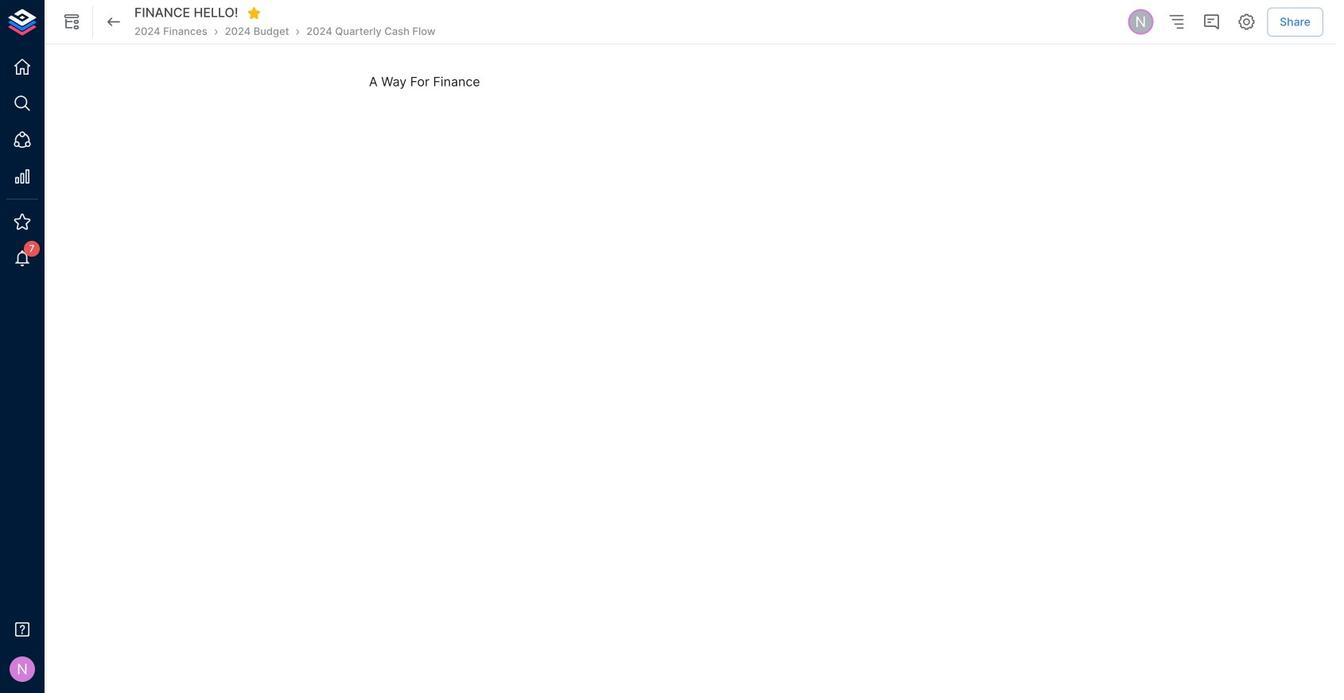 Task type: describe. For each thing, give the bounding box(es) containing it.
remove favorite image
[[247, 6, 261, 20]]

go back image
[[104, 12, 123, 31]]

table of contents image
[[1168, 12, 1187, 31]]

comments image
[[1203, 12, 1222, 31]]

show wiki image
[[62, 12, 81, 31]]



Task type: vqa. For each thing, say whether or not it's contained in the screenshot.
Comments Image in the top right of the page
yes



Task type: locate. For each thing, give the bounding box(es) containing it.
settings image
[[1238, 12, 1257, 31]]



